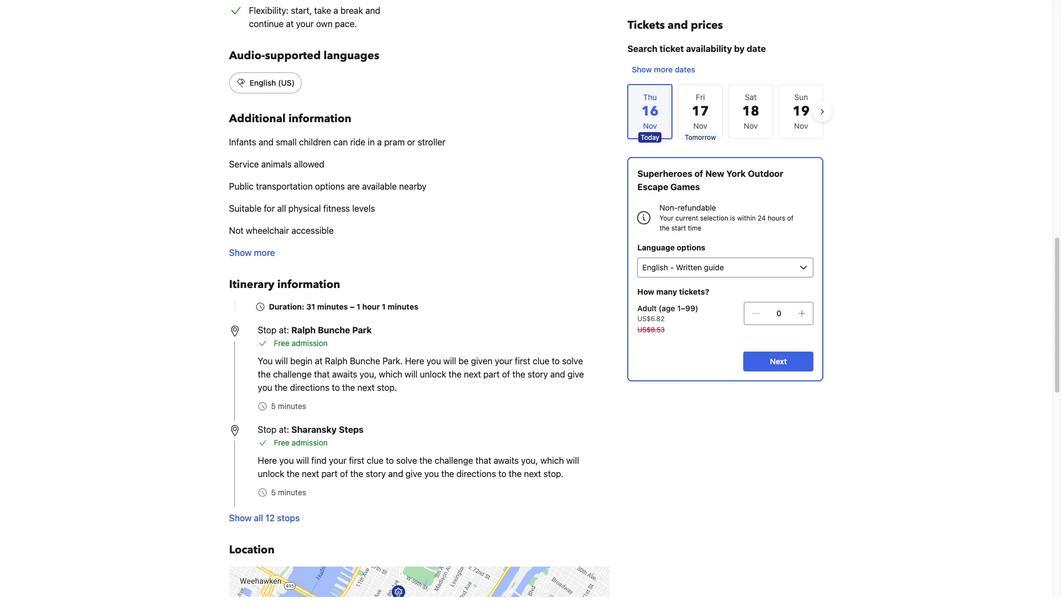 Task type: describe. For each thing, give the bounding box(es) containing it.
ride
[[350, 137, 366, 147]]

begin
[[290, 356, 313, 366]]

here inside the here you will find your first clue to solve the challenge that awaits you, which will unlock the next part of the story and give you the directions to the next stop.
[[258, 456, 277, 465]]

refundable
[[678, 203, 716, 212]]

show all 12 stops button
[[229, 511, 300, 525]]

5 for you will begin at ralph bunche park. here you will be given your first clue to solve the challenge that awaits you, which will unlock the next part of the story and give you the directions to the next stop.
[[271, 401, 276, 411]]

park
[[352, 325, 372, 335]]

0 vertical spatial ralph
[[291, 325, 316, 335]]

service animals allowed
[[229, 159, 324, 169]]

ralph inside the you will begin at ralph bunche park. here you will be given your first clue to solve the challenge that awaits you, which will unlock the next part of the story and give you the directions to the next stop.
[[325, 356, 348, 366]]

are
[[347, 181, 360, 191]]

superheroes
[[638, 169, 693, 179]]

show more dates button
[[628, 60, 700, 80]]

pace.
[[335, 19, 357, 29]]

show more
[[229, 248, 275, 258]]

levels
[[352, 203, 375, 213]]

sun 19 nov
[[793, 92, 810, 130]]

audio-
[[229, 48, 265, 63]]

additional information
[[229, 111, 352, 126]]

24
[[758, 214, 766, 222]]

directions inside the you will begin at ralph bunche park. here you will be given your first clue to solve the challenge that awaits you, which will unlock the next part of the story and give you the directions to the next stop.
[[290, 383, 330, 392]]

challenge inside the here you will find your first clue to solve the challenge that awaits you, which will unlock the next part of the story and give you the directions to the next stop.
[[435, 456, 473, 465]]

stops
[[277, 513, 300, 523]]

supported
[[265, 48, 321, 63]]

you
[[258, 356, 273, 366]]

of inside the you will begin at ralph bunche park. here you will be given your first clue to solve the challenge that awaits you, which will unlock the next part of the story and give you the directions to the next stop.
[[502, 369, 510, 379]]

stop for stop at: ralph bunche park
[[258, 325, 277, 335]]

park.
[[383, 356, 403, 366]]

unlock inside the you will begin at ralph bunche park. here you will be given your first clue to solve the challenge that awaits you, which will unlock the next part of the story and give you the directions to the next stop.
[[420, 369, 446, 379]]

show more dates
[[632, 65, 695, 74]]

region containing 17
[[619, 80, 833, 144]]

many
[[657, 287, 677, 296]]

nov for 18
[[744, 121, 758, 130]]

stop. inside the here you will find your first clue to solve the challenge that awaits you, which will unlock the next part of the story and give you the directions to the next stop.
[[544, 469, 564, 479]]

fitness
[[323, 203, 350, 213]]

here inside the you will begin at ralph bunche park. here you will be given your first clue to solve the challenge that awaits you, which will unlock the next part of the story and give you the directions to the next stop.
[[405, 356, 424, 366]]

tickets
[[628, 18, 665, 33]]

here you will find your first clue to solve the challenge that awaits you, which will unlock the next part of the story and give you the directions to the next stop.
[[258, 456, 579, 479]]

2 1 from the left
[[382, 302, 386, 311]]

information for additional information
[[289, 111, 352, 126]]

suitable
[[229, 203, 262, 213]]

free admission for ralph bunche park
[[274, 338, 328, 348]]

awaits inside the here you will find your first clue to solve the challenge that awaits you, which will unlock the next part of the story and give you the directions to the next stop.
[[494, 456, 519, 465]]

start
[[672, 224, 686, 232]]

you, inside the here you will find your first clue to solve the challenge that awaits you, which will unlock the next part of the story and give you the directions to the next stop.
[[521, 456, 538, 465]]

steps
[[339, 425, 364, 435]]

break
[[341, 6, 363, 15]]

tickets?
[[679, 287, 709, 296]]

1 horizontal spatial all
[[277, 203, 286, 213]]

0
[[777, 308, 782, 318]]

hours
[[768, 214, 786, 222]]

given
[[471, 356, 493, 366]]

escape
[[638, 182, 669, 192]]

17
[[692, 102, 709, 121]]

clue inside the here you will find your first clue to solve the challenge that awaits you, which will unlock the next part of the story and give you the directions to the next stop.
[[367, 456, 384, 465]]

how
[[638, 287, 655, 296]]

–
[[350, 302, 355, 311]]

you will begin at ralph bunche park. here you will be given your first clue to solve the challenge that awaits you, which will unlock the next part of the story and give you the directions to the next stop.
[[258, 356, 584, 392]]

allowed
[[294, 159, 324, 169]]

1 horizontal spatial a
[[377, 137, 382, 147]]

start,
[[291, 6, 312, 15]]

directions inside the here you will find your first clue to solve the challenge that awaits you, which will unlock the next part of the story and give you the directions to the next stop.
[[457, 469, 496, 479]]

flexibility:
[[249, 6, 289, 15]]

1 horizontal spatial options
[[677, 243, 706, 252]]

show all 12 stops
[[229, 513, 300, 523]]

accessible
[[292, 226, 334, 235]]

for
[[264, 203, 275, 213]]

sharansky
[[291, 425, 337, 435]]

show more button
[[229, 246, 275, 259]]

can
[[333, 137, 348, 147]]

stop. inside the you will begin at ralph bunche park. here you will be given your first clue to solve the challenge that awaits you, which will unlock the next part of the story and give you the directions to the next stop.
[[377, 383, 397, 392]]

information for itinerary information
[[277, 277, 340, 292]]

not wheelchair accessible
[[229, 226, 334, 235]]

ticket
[[660, 44, 684, 54]]

and inside flexibility: start, take a break and continue at your own pace.
[[365, 6, 380, 15]]

service
[[229, 159, 259, 169]]

physical
[[288, 203, 321, 213]]

stop for stop at: sharansky steps
[[258, 425, 277, 435]]

suitable for all physical fitness levels
[[229, 203, 375, 213]]

non-refundable your current selection is within 24 hours of the start time
[[660, 203, 794, 232]]

part inside the here you will find your first clue to solve the challenge that awaits you, which will unlock the next part of the story and give you the directions to the next stop.
[[321, 469, 338, 479]]

first inside the here you will find your first clue to solve the challenge that awaits you, which will unlock the next part of the story and give you the directions to the next stop.
[[349, 456, 365, 465]]

stop at: ralph bunche park
[[258, 325, 372, 335]]

next button
[[743, 352, 814, 371]]

story inside the here you will find your first clue to solve the challenge that awaits you, which will unlock the next part of the story and give you the directions to the next stop.
[[366, 469, 386, 479]]

0 vertical spatial bunche
[[318, 325, 350, 335]]

next
[[770, 357, 787, 366]]

duration:
[[269, 302, 304, 311]]

show for show more
[[229, 248, 252, 258]]

outdoor
[[748, 169, 784, 179]]

free for ralph
[[274, 338, 290, 348]]

search ticket availability by date
[[628, 44, 766, 54]]

fri 17 nov tomorrow
[[685, 92, 716, 142]]

be
[[459, 356, 469, 366]]

5 minutes for challenge
[[271, 401, 306, 411]]

selection
[[700, 214, 729, 222]]

us$6.82
[[638, 315, 665, 323]]

12
[[265, 513, 275, 523]]

small
[[276, 137, 297, 147]]

challenge inside the you will begin at ralph bunche park. here you will be given your first clue to solve the challenge that awaits you, which will unlock the next part of the story and give you the directions to the next stop.
[[273, 369, 312, 379]]

show for show all 12 stops
[[229, 513, 252, 523]]

york
[[727, 169, 746, 179]]

your inside flexibility: start, take a break and continue at your own pace.
[[296, 19, 314, 29]]

location
[[229, 542, 275, 557]]

duration: 31 minutes – 1 hour 1 minutes
[[269, 302, 418, 311]]

itinerary
[[229, 277, 275, 292]]

solve inside the you will begin at ralph bunche park. here you will be given your first clue to solve the challenge that awaits you, which will unlock the next part of the story and give you the directions to the next stop.
[[562, 356, 583, 366]]

by
[[734, 44, 745, 54]]

adult
[[638, 303, 657, 313]]

us$8.53
[[638, 326, 665, 334]]

dates
[[675, 65, 695, 74]]



Task type: locate. For each thing, give the bounding box(es) containing it.
first inside the you will begin at ralph bunche park. here you will be given your first clue to solve the challenge that awaits you, which will unlock the next part of the story and give you the directions to the next stop.
[[515, 356, 531, 366]]

0 horizontal spatial clue
[[367, 456, 384, 465]]

part
[[484, 369, 500, 379], [321, 469, 338, 479]]

public transportation options are available nearby
[[229, 181, 427, 191]]

information up children
[[289, 111, 352, 126]]

more down "wheelchair"
[[254, 248, 275, 258]]

0 vertical spatial stop
[[258, 325, 277, 335]]

nov
[[694, 121, 708, 130], [744, 121, 758, 130], [794, 121, 808, 130]]

1 right –
[[357, 302, 361, 311]]

1 vertical spatial more
[[254, 248, 275, 258]]

or
[[407, 137, 415, 147]]

to
[[552, 356, 560, 366], [332, 383, 340, 392], [386, 456, 394, 465], [499, 469, 507, 479]]

0 vertical spatial solve
[[562, 356, 583, 366]]

1 horizontal spatial unlock
[[420, 369, 446, 379]]

within
[[737, 214, 756, 222]]

which inside the here you will find your first clue to solve the challenge that awaits you, which will unlock the next part of the story and give you the directions to the next stop.
[[541, 456, 564, 465]]

1 vertical spatial give
[[406, 469, 422, 479]]

and inside the here you will find your first clue to solve the challenge that awaits you, which will unlock the next part of the story and give you the directions to the next stop.
[[388, 469, 403, 479]]

free for sharansky
[[274, 438, 290, 447]]

0 vertical spatial which
[[379, 369, 402, 379]]

of
[[695, 169, 703, 179], [787, 214, 794, 222], [502, 369, 510, 379], [340, 469, 348, 479]]

additional
[[229, 111, 286, 126]]

at: left sharansky
[[279, 425, 289, 435]]

0 vertical spatial at
[[286, 19, 294, 29]]

your inside the you will begin at ralph bunche park. here you will be given your first clue to solve the challenge that awaits you, which will unlock the next part of the story and give you the directions to the next stop.
[[495, 356, 513, 366]]

of inside superheroes of new york outdoor escape games
[[695, 169, 703, 179]]

1 vertical spatial options
[[677, 243, 706, 252]]

1–99)
[[677, 303, 699, 313]]

0 horizontal spatial directions
[[290, 383, 330, 392]]

1 horizontal spatial part
[[484, 369, 500, 379]]

0 vertical spatial first
[[515, 356, 531, 366]]

give inside the you will begin at ralph bunche park. here you will be given your first clue to solve the challenge that awaits you, which will unlock the next part of the story and give you the directions to the next stop.
[[568, 369, 584, 379]]

infants
[[229, 137, 256, 147]]

0 vertical spatial more
[[654, 65, 673, 74]]

wheelchair
[[246, 226, 289, 235]]

0 vertical spatial at:
[[279, 325, 289, 335]]

1 5 from the top
[[271, 401, 276, 411]]

at: for sharansky steps
[[279, 425, 289, 435]]

1 vertical spatial bunche
[[350, 356, 380, 366]]

0 horizontal spatial your
[[296, 19, 314, 29]]

1 vertical spatial you,
[[521, 456, 538, 465]]

time
[[688, 224, 702, 232]]

0 horizontal spatial unlock
[[258, 469, 284, 479]]

here right 'park.'
[[405, 356, 424, 366]]

infants and small children can ride in a pram or stroller
[[229, 137, 446, 147]]

here left find
[[258, 456, 277, 465]]

more inside show more button
[[254, 248, 275, 258]]

more inside "show more dates" button
[[654, 65, 673, 74]]

1 1 from the left
[[357, 302, 361, 311]]

1 horizontal spatial more
[[654, 65, 673, 74]]

1 horizontal spatial nov
[[744, 121, 758, 130]]

3 nov from the left
[[794, 121, 808, 130]]

0 horizontal spatial which
[[379, 369, 402, 379]]

language
[[638, 243, 675, 252]]

1 5 minutes from the top
[[271, 401, 306, 411]]

nov inside sun 19 nov
[[794, 121, 808, 130]]

nov up tomorrow
[[694, 121, 708, 130]]

at: for ralph bunche park
[[279, 325, 289, 335]]

5
[[271, 401, 276, 411], [271, 488, 276, 497]]

bunche left 'park.'
[[350, 356, 380, 366]]

1 horizontal spatial which
[[541, 456, 564, 465]]

1 vertical spatial 5
[[271, 488, 276, 497]]

show down search
[[632, 65, 652, 74]]

current
[[676, 214, 698, 222]]

a inside flexibility: start, take a break and continue at your own pace.
[[334, 6, 338, 15]]

1 vertical spatial stop.
[[544, 469, 564, 479]]

and
[[365, 6, 380, 15], [668, 18, 688, 33], [259, 137, 274, 147], [550, 369, 565, 379], [388, 469, 403, 479]]

more left dates
[[654, 65, 673, 74]]

admission down stop at: ralph bunche park
[[292, 338, 328, 348]]

a right in
[[377, 137, 382, 147]]

sat
[[745, 92, 757, 102]]

ralph down 31
[[291, 325, 316, 335]]

show
[[632, 65, 652, 74], [229, 248, 252, 258], [229, 513, 252, 523]]

your
[[296, 19, 314, 29], [495, 356, 513, 366], [329, 456, 347, 465]]

region
[[619, 80, 833, 144]]

1 vertical spatial story
[[366, 469, 386, 479]]

1 vertical spatial unlock
[[258, 469, 284, 479]]

how many tickets?
[[638, 287, 709, 296]]

1 vertical spatial a
[[377, 137, 382, 147]]

0 horizontal spatial here
[[258, 456, 277, 465]]

the inside 'non-refundable your current selection is within 24 hours of the start time'
[[660, 224, 670, 232]]

stroller
[[418, 137, 446, 147]]

2 5 minutes from the top
[[271, 488, 306, 497]]

0 horizontal spatial solve
[[396, 456, 417, 465]]

at inside the you will begin at ralph bunche park. here you will be given your first clue to solve the challenge that awaits you, which will unlock the next part of the story and give you the directions to the next stop.
[[315, 356, 323, 366]]

0 horizontal spatial more
[[254, 248, 275, 258]]

which inside the you will begin at ralph bunche park. here you will be given your first clue to solve the challenge that awaits you, which will unlock the next part of the story and give you the directions to the next stop.
[[379, 369, 402, 379]]

1
[[357, 302, 361, 311], [382, 302, 386, 311]]

1 vertical spatial show
[[229, 248, 252, 258]]

1 vertical spatial all
[[254, 513, 263, 523]]

5 minutes for next
[[271, 488, 306, 497]]

1 at: from the top
[[279, 325, 289, 335]]

free admission
[[274, 338, 328, 348], [274, 438, 328, 447]]

options up fitness
[[315, 181, 345, 191]]

a right the take
[[334, 6, 338, 15]]

will
[[275, 356, 288, 366], [443, 356, 456, 366], [405, 369, 418, 379], [296, 456, 309, 465], [566, 456, 579, 465]]

nov for 19
[[794, 121, 808, 130]]

all left 12
[[254, 513, 263, 523]]

your
[[660, 214, 674, 222]]

free down stop at: ralph bunche park
[[274, 338, 290, 348]]

0 vertical spatial give
[[568, 369, 584, 379]]

2 vertical spatial show
[[229, 513, 252, 523]]

is
[[730, 214, 736, 222]]

1 horizontal spatial 1
[[382, 302, 386, 311]]

2 nov from the left
[[744, 121, 758, 130]]

audio-supported languages
[[229, 48, 379, 63]]

1 vertical spatial at:
[[279, 425, 289, 435]]

1 stop from the top
[[258, 325, 277, 335]]

information
[[289, 111, 352, 126], [277, 277, 340, 292]]

part down given
[[484, 369, 500, 379]]

animals
[[261, 159, 292, 169]]

free admission up begin
[[274, 338, 328, 348]]

clue inside the you will begin at ralph bunche park. here you will be given your first clue to solve the challenge that awaits you, which will unlock the next part of the story and give you the directions to the next stop.
[[533, 356, 550, 366]]

nov inside sat 18 nov
[[744, 121, 758, 130]]

2 vertical spatial your
[[329, 456, 347, 465]]

2 free from the top
[[274, 438, 290, 447]]

nearby
[[399, 181, 427, 191]]

1 horizontal spatial first
[[515, 356, 531, 366]]

languages
[[324, 48, 379, 63]]

solve inside the here you will find your first clue to solve the challenge that awaits you, which will unlock the next part of the story and give you the directions to the next stop.
[[396, 456, 417, 465]]

at:
[[279, 325, 289, 335], [279, 425, 289, 435]]

1 horizontal spatial story
[[528, 369, 548, 379]]

english
[[250, 78, 276, 87]]

nov for 17
[[694, 121, 708, 130]]

directions
[[290, 383, 330, 392], [457, 469, 496, 479]]

you, inside the you will begin at ralph bunche park. here you will be given your first clue to solve the challenge that awaits you, which will unlock the next part of the story and give you the directions to the next stop.
[[360, 369, 377, 379]]

nov down 19
[[794, 121, 808, 130]]

part inside the you will begin at ralph bunche park. here you will be given your first clue to solve the challenge that awaits you, which will unlock the next part of the story and give you the directions to the next stop.
[[484, 369, 500, 379]]

5 up 12
[[271, 488, 276, 497]]

2 horizontal spatial nov
[[794, 121, 808, 130]]

0 horizontal spatial all
[[254, 513, 263, 523]]

information up 31
[[277, 277, 340, 292]]

all
[[277, 203, 286, 213], [254, 513, 263, 523]]

1 horizontal spatial ralph
[[325, 356, 348, 366]]

1 right hour
[[382, 302, 386, 311]]

bunche
[[318, 325, 350, 335], [350, 356, 380, 366]]

1 vertical spatial directions
[[457, 469, 496, 479]]

free
[[274, 338, 290, 348], [274, 438, 290, 447]]

at inside flexibility: start, take a break and continue at your own pace.
[[286, 19, 294, 29]]

your right given
[[495, 356, 513, 366]]

admission for will
[[292, 438, 328, 447]]

bunche inside the you will begin at ralph bunche park. here you will be given your first clue to solve the challenge that awaits you, which will unlock the next part of the story and give you the directions to the next stop.
[[350, 356, 380, 366]]

next
[[464, 369, 481, 379], [358, 383, 375, 392], [302, 469, 319, 479], [524, 469, 541, 479]]

1 horizontal spatial your
[[329, 456, 347, 465]]

all inside "button"
[[254, 513, 263, 523]]

1 free admission from the top
[[274, 338, 328, 348]]

and inside the you will begin at ralph bunche park. here you will be given your first clue to solve the challenge that awaits you, which will unlock the next part of the story and give you the directions to the next stop.
[[550, 369, 565, 379]]

1 horizontal spatial directions
[[457, 469, 496, 479]]

show left 12
[[229, 513, 252, 523]]

all right for
[[277, 203, 286, 213]]

admission down stop at: sharansky steps
[[292, 438, 328, 447]]

1 horizontal spatial give
[[568, 369, 584, 379]]

1 vertical spatial part
[[321, 469, 338, 479]]

children
[[299, 137, 331, 147]]

1 horizontal spatial that
[[476, 456, 491, 465]]

0 horizontal spatial at
[[286, 19, 294, 29]]

pram
[[384, 137, 405, 147]]

2 free admission from the top
[[274, 438, 328, 447]]

itinerary information
[[229, 277, 340, 292]]

5 minutes up stops
[[271, 488, 306, 497]]

stop at: sharansky steps
[[258, 425, 364, 435]]

that inside the here you will find your first clue to solve the challenge that awaits you, which will unlock the next part of the story and give you the directions to the next stop.
[[476, 456, 491, 465]]

at: down duration:
[[279, 325, 289, 335]]

flexibility: start, take a break and continue at your own pace.
[[249, 6, 380, 29]]

1 horizontal spatial clue
[[533, 356, 550, 366]]

not
[[229, 226, 244, 235]]

2 at: from the top
[[279, 425, 289, 435]]

0 horizontal spatial challenge
[[273, 369, 312, 379]]

of inside the here you will find your first clue to solve the challenge that awaits you, which will unlock the next part of the story and give you the directions to the next stop.
[[340, 469, 348, 479]]

(us)
[[278, 78, 295, 87]]

0 vertical spatial 5
[[271, 401, 276, 411]]

minutes up stops
[[278, 488, 306, 497]]

first down steps
[[349, 456, 365, 465]]

1 horizontal spatial you,
[[521, 456, 538, 465]]

part down find
[[321, 469, 338, 479]]

0 horizontal spatial a
[[334, 6, 338, 15]]

1 vertical spatial that
[[476, 456, 491, 465]]

give inside the here you will find your first clue to solve the challenge that awaits you, which will unlock the next part of the story and give you the directions to the next stop.
[[406, 469, 422, 479]]

5 minutes up stop at: sharansky steps
[[271, 401, 306, 411]]

1 vertical spatial challenge
[[435, 456, 473, 465]]

1 vertical spatial free admission
[[274, 438, 328, 447]]

at down start,
[[286, 19, 294, 29]]

1 vertical spatial information
[[277, 277, 340, 292]]

0 vertical spatial that
[[314, 369, 330, 379]]

nov inside fri 17 nov tomorrow
[[694, 121, 708, 130]]

1 horizontal spatial awaits
[[494, 456, 519, 465]]

0 vertical spatial here
[[405, 356, 424, 366]]

0 horizontal spatial awaits
[[332, 369, 357, 379]]

search
[[628, 44, 658, 54]]

0 vertical spatial show
[[632, 65, 652, 74]]

awaits inside the you will begin at ralph bunche park. here you will be given your first clue to solve the challenge that awaits you, which will unlock the next part of the story and give you the directions to the next stop.
[[332, 369, 357, 379]]

0 vertical spatial all
[[277, 203, 286, 213]]

2 horizontal spatial your
[[495, 356, 513, 366]]

map region
[[188, 520, 613, 597]]

find
[[311, 456, 327, 465]]

show inside "button"
[[229, 513, 252, 523]]

1 admission from the top
[[292, 338, 328, 348]]

1 vertical spatial solve
[[396, 456, 417, 465]]

1 vertical spatial which
[[541, 456, 564, 465]]

0 horizontal spatial you,
[[360, 369, 377, 379]]

new
[[706, 169, 725, 179]]

that inside the you will begin at ralph bunche park. here you will be given your first clue to solve the challenge that awaits you, which will unlock the next part of the story and give you the directions to the next stop.
[[314, 369, 330, 379]]

0 horizontal spatial 1
[[357, 302, 361, 311]]

your right find
[[329, 456, 347, 465]]

give
[[568, 369, 584, 379], [406, 469, 422, 479]]

1 vertical spatial at
[[315, 356, 323, 366]]

0 horizontal spatial that
[[314, 369, 330, 379]]

admission for begin
[[292, 338, 328, 348]]

unlock inside the here you will find your first clue to solve the challenge that awaits you, which will unlock the next part of the story and give you the directions to the next stop.
[[258, 469, 284, 479]]

bunche down duration: 31 minutes – 1 hour 1 minutes
[[318, 325, 350, 335]]

0 vertical spatial information
[[289, 111, 352, 126]]

2 5 from the top
[[271, 488, 276, 497]]

take
[[314, 6, 331, 15]]

1 vertical spatial ralph
[[325, 356, 348, 366]]

which
[[379, 369, 402, 379], [541, 456, 564, 465]]

first
[[515, 356, 531, 366], [349, 456, 365, 465]]

1 vertical spatial free
[[274, 438, 290, 447]]

free admission for sharansky steps
[[274, 438, 328, 447]]

5 up stop at: sharansky steps
[[271, 401, 276, 411]]

0 horizontal spatial ralph
[[291, 325, 316, 335]]

stop left sharansky
[[258, 425, 277, 435]]

1 vertical spatial your
[[495, 356, 513, 366]]

0 vertical spatial part
[[484, 369, 500, 379]]

transportation
[[256, 181, 313, 191]]

1 free from the top
[[274, 338, 290, 348]]

at right begin
[[315, 356, 323, 366]]

nov down the 18
[[744, 121, 758, 130]]

31
[[306, 302, 315, 311]]

1 nov from the left
[[694, 121, 708, 130]]

in
[[368, 137, 375, 147]]

games
[[671, 182, 700, 192]]

hour
[[362, 302, 380, 311]]

of inside 'non-refundable your current selection is within 24 hours of the start time'
[[787, 214, 794, 222]]

0 vertical spatial challenge
[[273, 369, 312, 379]]

0 vertical spatial options
[[315, 181, 345, 191]]

0 horizontal spatial nov
[[694, 121, 708, 130]]

sat 18 nov
[[742, 92, 760, 130]]

more for show more
[[254, 248, 275, 258]]

stop down duration:
[[258, 325, 277, 335]]

ralph right begin
[[325, 356, 348, 366]]

show down not
[[229, 248, 252, 258]]

(age
[[659, 303, 675, 313]]

english (us)
[[250, 78, 295, 87]]

1 vertical spatial 5 minutes
[[271, 488, 306, 497]]

your inside the here you will find your first clue to solve the challenge that awaits you, which will unlock the next part of the story and give you the directions to the next stop.
[[329, 456, 347, 465]]

2 stop from the top
[[258, 425, 277, 435]]

show for show more dates
[[632, 65, 652, 74]]

minutes left –
[[317, 302, 348, 311]]

first right given
[[515, 356, 531, 366]]

options down time at the top right
[[677, 243, 706, 252]]

sun
[[795, 92, 808, 102]]

story
[[528, 369, 548, 379], [366, 469, 386, 479]]

1 horizontal spatial solve
[[562, 356, 583, 366]]

0 vertical spatial admission
[[292, 338, 328, 348]]

1 vertical spatial awaits
[[494, 456, 519, 465]]

tomorrow
[[685, 133, 716, 142]]

more for show more dates
[[654, 65, 673, 74]]

non-
[[660, 203, 678, 212]]

the
[[660, 224, 670, 232], [258, 369, 271, 379], [449, 369, 462, 379], [512, 369, 525, 379], [275, 383, 288, 392], [342, 383, 355, 392], [419, 456, 432, 465], [287, 469, 300, 479], [350, 469, 363, 479], [441, 469, 454, 479], [509, 469, 522, 479]]

public
[[229, 181, 254, 191]]

0 vertical spatial clue
[[533, 356, 550, 366]]

0 horizontal spatial give
[[406, 469, 422, 479]]

0 vertical spatial story
[[528, 369, 548, 379]]

0 horizontal spatial stop.
[[377, 383, 397, 392]]

story inside the you will begin at ralph bunche park. here you will be given your first clue to solve the challenge that awaits you, which will unlock the next part of the story and give you the directions to the next stop.
[[528, 369, 548, 379]]

available
[[362, 181, 397, 191]]

free down stop at: sharansky steps
[[274, 438, 290, 447]]

0 vertical spatial 5 minutes
[[271, 401, 306, 411]]

0 vertical spatial directions
[[290, 383, 330, 392]]

5 for here you will find your first clue to solve the challenge that awaits you, which will unlock the next part of the story and give you the directions to the next stop.
[[271, 488, 276, 497]]

0 vertical spatial a
[[334, 6, 338, 15]]

1 vertical spatial stop
[[258, 425, 277, 435]]

date
[[747, 44, 766, 54]]

1 vertical spatial here
[[258, 456, 277, 465]]

0 vertical spatial free admission
[[274, 338, 328, 348]]

free admission down stop at: sharansky steps
[[274, 438, 328, 447]]

2 admission from the top
[[292, 438, 328, 447]]

minutes up stop at: sharansky steps
[[278, 401, 306, 411]]

your down start,
[[296, 19, 314, 29]]

0 vertical spatial you,
[[360, 369, 377, 379]]

minutes right hour
[[388, 302, 418, 311]]



Task type: vqa. For each thing, say whether or not it's contained in the screenshot.
the top more
yes



